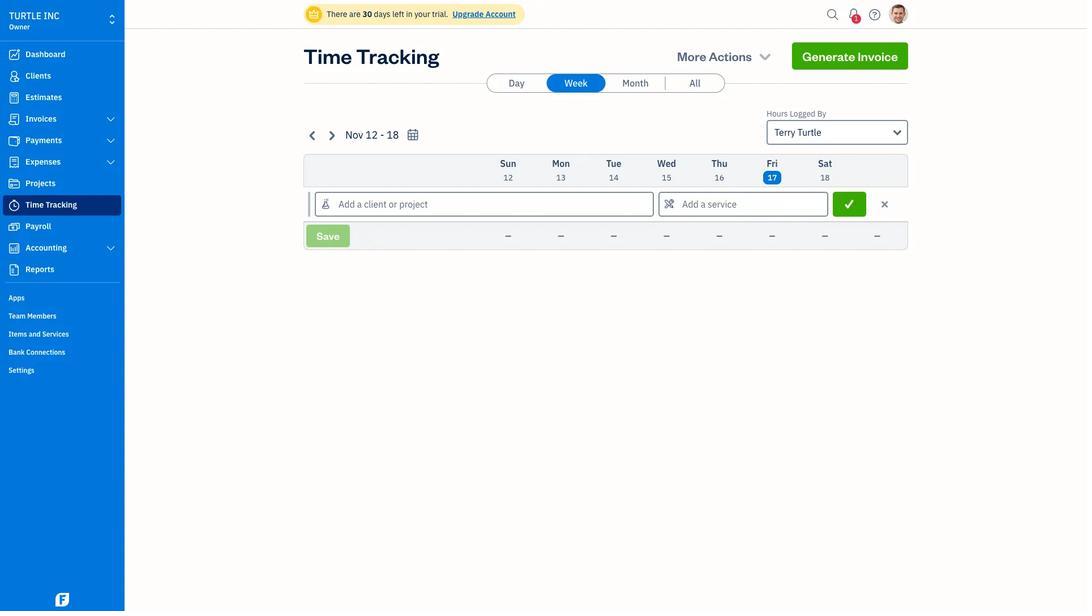 Task type: locate. For each thing, give the bounding box(es) containing it.
expenses link
[[3, 152, 121, 173]]

chevrondown image
[[758, 48, 773, 64]]

2 vertical spatial chevron large down image
[[106, 158, 116, 167]]

members
[[27, 312, 57, 321]]

0 vertical spatial chevron large down image
[[106, 115, 116, 124]]

main element
[[0, 0, 153, 612]]

18 right - on the left
[[387, 129, 399, 142]]

0 vertical spatial time
[[304, 42, 352, 69]]

thu 16
[[712, 158, 728, 183]]

owner
[[9, 23, 30, 31]]

projects link
[[3, 174, 121, 194]]

reports
[[25, 265, 54, 275]]

estimates link
[[3, 88, 121, 108]]

3 chevron large down image from the top
[[106, 158, 116, 167]]

18 down sat at the right of the page
[[821, 173, 830, 183]]

tue 14
[[607, 158, 622, 183]]

1 chevron large down image from the top
[[106, 115, 116, 124]]

sun 12
[[500, 158, 517, 183]]

12
[[366, 129, 378, 142], [504, 173, 513, 183]]

cancel image
[[880, 198, 890, 211]]

invoice image
[[7, 114, 21, 125]]

0 vertical spatial time tracking
[[304, 42, 439, 69]]

1 — from the left
[[505, 231, 512, 241]]

accounting
[[25, 243, 67, 253]]

client image
[[7, 71, 21, 82]]

12 left - on the left
[[366, 129, 378, 142]]

15
[[662, 173, 672, 183]]

1 vertical spatial time tracking
[[25, 200, 77, 210]]

0 horizontal spatial time tracking
[[25, 200, 77, 210]]

by
[[818, 109, 827, 119]]

12 down sun
[[504, 173, 513, 183]]

time down there
[[304, 42, 352, 69]]

0 horizontal spatial 12
[[366, 129, 378, 142]]

3 — from the left
[[611, 231, 617, 241]]

day
[[509, 78, 525, 89]]

5 — from the left
[[717, 231, 723, 241]]

12 inside sun 12
[[504, 173, 513, 183]]

chevron large down image for expenses
[[106, 158, 116, 167]]

terry turtle button
[[767, 120, 909, 145]]

1 horizontal spatial 12
[[504, 173, 513, 183]]

there are 30 days left in your trial. upgrade account
[[327, 9, 516, 19]]

tracking down left
[[356, 42, 439, 69]]

tracking
[[356, 42, 439, 69], [46, 200, 77, 210]]

8 — from the left
[[875, 231, 881, 241]]

chart image
[[7, 243, 21, 254]]

chevron large down image up payments link
[[106, 115, 116, 124]]

turtle
[[9, 10, 41, 22]]

—
[[505, 231, 512, 241], [558, 231, 564, 241], [611, 231, 617, 241], [664, 231, 670, 241], [717, 231, 723, 241], [770, 231, 776, 241], [822, 231, 829, 241], [875, 231, 881, 241]]

settings link
[[3, 362, 121, 379]]

14
[[609, 173, 619, 183]]

12 for nov
[[366, 129, 378, 142]]

1 button
[[845, 3, 863, 25]]

accounting link
[[3, 238, 121, 259]]

2 — from the left
[[558, 231, 564, 241]]

hours logged by
[[767, 109, 827, 119]]

time tracking down 30
[[304, 42, 439, 69]]

next week image
[[325, 129, 338, 142]]

0 horizontal spatial tracking
[[46, 200, 77, 210]]

0 vertical spatial tracking
[[356, 42, 439, 69]]

tracking down projects link
[[46, 200, 77, 210]]

estimate image
[[7, 92, 21, 104]]

turtle inc owner
[[9, 10, 60, 31]]

13
[[557, 173, 566, 183]]

thu
[[712, 158, 728, 169]]

mon
[[552, 158, 570, 169]]

chevron large down image
[[106, 115, 116, 124], [106, 137, 116, 146], [106, 158, 116, 167]]

0 horizontal spatial time
[[25, 200, 44, 210]]

left
[[393, 9, 404, 19]]

payroll
[[25, 221, 51, 232]]

time
[[304, 42, 352, 69], [25, 200, 44, 210]]

fri 17
[[767, 158, 778, 183]]

1 vertical spatial 12
[[504, 173, 513, 183]]

time right timer image at the top left of the page
[[25, 200, 44, 210]]

1 vertical spatial 18
[[821, 173, 830, 183]]

estimates
[[25, 92, 62, 103]]

1 vertical spatial chevron large down image
[[106, 137, 116, 146]]

time inside main element
[[25, 200, 44, 210]]

0 horizontal spatial 18
[[387, 129, 399, 142]]

terry turtle
[[775, 127, 822, 138]]

payment image
[[7, 135, 21, 147]]

generate invoice
[[803, 48, 898, 64]]

more actions
[[678, 48, 752, 64]]

30
[[363, 9, 372, 19]]

terry
[[775, 127, 796, 138]]

1 vertical spatial time
[[25, 200, 44, 210]]

1
[[855, 14, 859, 23]]

time tracking down projects link
[[25, 200, 77, 210]]

week
[[565, 78, 588, 89]]

reports link
[[3, 260, 121, 280]]

1 horizontal spatial 18
[[821, 173, 830, 183]]

Add a client or project text field
[[316, 193, 653, 216]]

time tracking
[[304, 42, 439, 69], [25, 200, 77, 210]]

0 vertical spatial 12
[[366, 129, 378, 142]]

services
[[42, 330, 69, 339]]

payroll link
[[3, 217, 121, 237]]

timer image
[[7, 200, 21, 211]]

bank connections
[[8, 348, 65, 357]]

generate invoice button
[[792, 42, 909, 70]]

are
[[349, 9, 361, 19]]

wed 15
[[658, 158, 676, 183]]

Add a service text field
[[660, 193, 827, 216]]

generate
[[803, 48, 856, 64]]

logged
[[790, 109, 816, 119]]

tue
[[607, 158, 622, 169]]

chevron large down image inside invoices link
[[106, 115, 116, 124]]

nov
[[346, 129, 363, 142]]

there
[[327, 9, 347, 19]]

turtle
[[798, 127, 822, 138]]

12 for sun
[[504, 173, 513, 183]]

dashboard
[[25, 49, 66, 59]]

chevron large down image up expenses link
[[106, 137, 116, 146]]

1 vertical spatial tracking
[[46, 200, 77, 210]]

chevron large down image down payments link
[[106, 158, 116, 167]]

apps link
[[3, 289, 121, 306]]

project image
[[7, 178, 21, 190]]

hours
[[767, 109, 788, 119]]

previous week image
[[306, 129, 319, 142]]

2 chevron large down image from the top
[[106, 137, 116, 146]]

mon 13
[[552, 158, 570, 183]]

bank connections link
[[3, 344, 121, 361]]

more
[[678, 48, 707, 64]]



Task type: describe. For each thing, give the bounding box(es) containing it.
7 — from the left
[[822, 231, 829, 241]]

6 — from the left
[[770, 231, 776, 241]]

sat
[[819, 158, 832, 169]]

trial.
[[432, 9, 449, 19]]

nov 12 - 18
[[346, 129, 399, 142]]

all
[[690, 78, 701, 89]]

bank
[[8, 348, 25, 357]]

inc
[[44, 10, 60, 22]]

-
[[380, 129, 385, 142]]

connections
[[26, 348, 65, 357]]

invoice
[[858, 48, 898, 64]]

clients link
[[3, 66, 121, 87]]

dashboard image
[[7, 49, 21, 61]]

tracking inside time tracking link
[[46, 200, 77, 210]]

more actions button
[[667, 42, 783, 70]]

sun
[[500, 158, 517, 169]]

clients
[[25, 71, 51, 81]]

sat 18
[[819, 158, 832, 183]]

expenses
[[25, 157, 61, 167]]

money image
[[7, 221, 21, 233]]

items
[[8, 330, 27, 339]]

team members link
[[3, 308, 121, 325]]

wed
[[658, 158, 676, 169]]

day link
[[487, 74, 546, 92]]

payments
[[25, 135, 62, 146]]

items and services link
[[3, 326, 121, 343]]

invoices
[[25, 114, 57, 124]]

in
[[406, 9, 413, 19]]

save row image
[[843, 199, 856, 210]]

report image
[[7, 265, 21, 276]]

payments link
[[3, 131, 121, 151]]

apps
[[8, 294, 25, 302]]

time tracking inside main element
[[25, 200, 77, 210]]

account
[[486, 9, 516, 19]]

week link
[[547, 74, 606, 92]]

month link
[[606, 74, 665, 92]]

days
[[374, 9, 391, 19]]

1 horizontal spatial time
[[304, 42, 352, 69]]

chevron large down image for payments
[[106, 137, 116, 146]]

18 inside sat 18
[[821, 173, 830, 183]]

16
[[715, 173, 725, 183]]

chevron large down image
[[106, 244, 116, 253]]

team members
[[8, 312, 57, 321]]

invoices link
[[3, 109, 121, 130]]

choose a date image
[[407, 129, 420, 142]]

upgrade account link
[[450, 9, 516, 19]]

expense image
[[7, 157, 21, 168]]

team
[[8, 312, 26, 321]]

chevron large down image for invoices
[[106, 115, 116, 124]]

17
[[768, 173, 777, 183]]

freshbooks image
[[53, 594, 71, 607]]

go to help image
[[866, 6, 884, 23]]

time tracking link
[[3, 195, 121, 216]]

items and services
[[8, 330, 69, 339]]

settings
[[8, 366, 34, 375]]

1 horizontal spatial time tracking
[[304, 42, 439, 69]]

all link
[[666, 74, 725, 92]]

0 vertical spatial 18
[[387, 129, 399, 142]]

projects
[[25, 178, 56, 189]]

and
[[29, 330, 41, 339]]

fri
[[767, 158, 778, 169]]

upgrade
[[453, 9, 484, 19]]

actions
[[709, 48, 752, 64]]

1 horizontal spatial tracking
[[356, 42, 439, 69]]

crown image
[[308, 8, 320, 20]]

4 — from the left
[[664, 231, 670, 241]]

dashboard link
[[3, 45, 121, 65]]

your
[[415, 9, 430, 19]]

search image
[[824, 6, 842, 23]]

month
[[623, 78, 649, 89]]



Task type: vqa. For each thing, say whether or not it's contained in the screenshot.
plus icon
no



